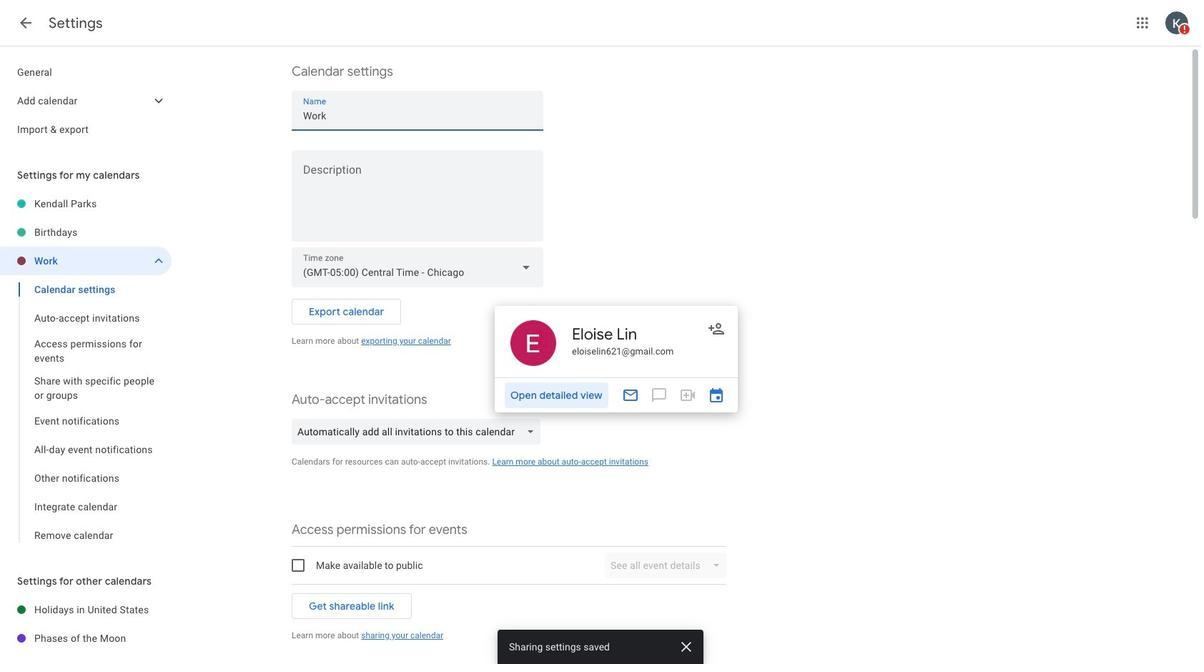 Task type: vqa. For each thing, say whether or not it's contained in the screenshot.
guest
no



Task type: describe. For each thing, give the bounding box(es) containing it.
information card element
[[495, 306, 738, 413]]

1 tree from the top
[[0, 58, 172, 144]]

2 tree from the top
[[0, 190, 172, 550]]

holidays in united states tree item
[[0, 596, 172, 624]]

work tree item
[[0, 247, 172, 275]]



Task type: locate. For each thing, give the bounding box(es) containing it.
birthdays tree item
[[0, 218, 172, 247]]

go back image
[[17, 14, 34, 31]]

None field
[[292, 247, 544, 288], [292, 419, 546, 445], [292, 247, 544, 288], [292, 419, 546, 445]]

2 vertical spatial tree
[[0, 596, 172, 653]]

0 vertical spatial tree
[[0, 58, 172, 144]]

tree
[[0, 58, 172, 144], [0, 190, 172, 550], [0, 596, 172, 653]]

1 vertical spatial tree
[[0, 190, 172, 550]]

3 tree from the top
[[0, 596, 172, 653]]

kendall parks tree item
[[0, 190, 172, 218]]

group
[[0, 275, 172, 550]]

phases of the moon tree item
[[0, 624, 172, 653]]

None text field
[[292, 167, 544, 235]]

heading
[[49, 14, 103, 32]]

None text field
[[303, 106, 532, 126]]



